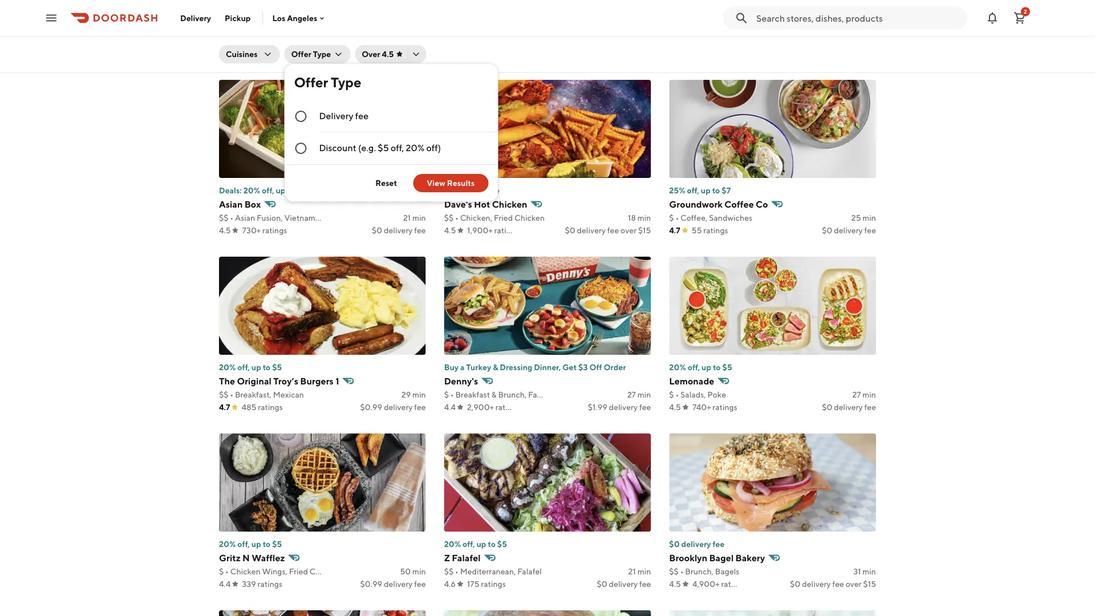 Task type: describe. For each thing, give the bounding box(es) containing it.
up for falafel
[[477, 539, 486, 549]]

485
[[242, 402, 256, 412]]

$5 inside radio
[[378, 142, 389, 153]]

a
[[460, 363, 465, 372]]

pitchoun
[[219, 22, 258, 33]]

option group containing delivery fee
[[285, 100, 498, 164]]

troy's
[[273, 376, 298, 387]]

off)
[[426, 142, 441, 153]]

20% for the original troy's burgers 1
[[219, 363, 236, 372]]

discount (e.g. $5 off, 20% off)
[[319, 142, 441, 153]]

• for asian box
[[230, 213, 233, 222]]

save
[[263, 9, 280, 18]]

up for n
[[251, 539, 261, 549]]

$7
[[722, 186, 731, 195]]

ratings for box
[[262, 226, 287, 235]]

4.7 for groundwork coffee co
[[669, 226, 681, 235]]

31
[[854, 567, 861, 576]]

1,000+
[[242, 49, 268, 58]]

$ for denny's
[[444, 390, 449, 399]]

groundwork coffee co
[[669, 199, 768, 210]]

pickup
[[225, 13, 251, 23]]

mexican
[[273, 390, 304, 399]]

lunch,
[[235, 36, 260, 46]]

$0 delivery fee for $$ • mediterranean, falafel
[[597, 579, 651, 589]]

chicken up 1,900+ ratings
[[515, 213, 545, 222]]

dave's
[[444, 199, 472, 210]]

to for &
[[713, 9, 721, 18]]

hot
[[474, 199, 490, 210]]

get
[[563, 363, 577, 372]]

20% off, up to $5 for gritz n wafflez
[[219, 539, 282, 549]]

31 min
[[854, 567, 876, 576]]

cheese
[[706, 22, 743, 33]]

20% for gritz n wafflez
[[219, 539, 236, 549]]

brooklyn bagel bakery
[[669, 553, 765, 563]]

to up poke
[[713, 363, 721, 372]]

view results button
[[413, 174, 489, 192]]

2,900+
[[467, 402, 494, 412]]

offer type button
[[284, 45, 350, 63]]

fee for denny's
[[639, 402, 651, 412]]

22
[[402, 36, 411, 46]]

25%
[[669, 186, 685, 195]]

min for the original troy's burgers 1
[[412, 390, 426, 399]]

1 horizontal spatial breakfast
[[706, 36, 741, 46]]

chicken up the $$ • chicken, fried chicken
[[492, 199, 527, 210]]

n
[[242, 553, 250, 563]]

0 vertical spatial brunch,
[[498, 390, 527, 399]]

type inside button
[[313, 49, 331, 59]]

min for asian box
[[412, 213, 426, 222]]

20% off, up to $5 for basil & cheese cafe
[[669, 9, 732, 18]]

0 vertical spatial asian
[[219, 199, 243, 210]]

• down pitchoun at the left top of the page
[[230, 36, 233, 46]]

fee for asian box
[[414, 226, 426, 235]]

offer type inside button
[[291, 49, 331, 59]]

20% for z falafel
[[444, 539, 461, 549]]

4.6 for $$ • mediterranean, falafel
[[444, 579, 456, 589]]

22 min
[[402, 36, 426, 46]]

4.6 for $$ • lunch, dessert
[[219, 49, 231, 58]]

offer inside button
[[291, 49, 311, 59]]

over for dave's hot chicken
[[621, 226, 637, 235]]

Delivery fee radio
[[285, 100, 498, 132]]

730+ ratings
[[242, 226, 287, 235]]

bowls
[[565, 36, 587, 46]]

pickup button
[[218, 9, 258, 27]]

smoothies,
[[505, 36, 546, 46]]

off, for lemonade
[[688, 363, 700, 372]]

over 4.5
[[362, 49, 394, 59]]

2 button
[[1009, 7, 1031, 29]]

min for z falafel
[[638, 567, 651, 576]]

• for dave's hot chicken
[[455, 213, 459, 222]]

wings,
[[262, 567, 287, 576]]

4.5 for asian box
[[219, 226, 231, 235]]

ratings for n
[[258, 579, 282, 589]]

$0.99 delivery fee for gritz n wafflez
[[360, 579, 426, 589]]

fee for the original troy's burgers 1
[[414, 402, 426, 412]]

mediterranean,
[[460, 567, 516, 576]]

delivery button
[[173, 9, 218, 27]]

$0 for z falafel
[[597, 579, 607, 589]]

delivery for denny's
[[609, 402, 638, 412]]

175 ratings
[[467, 579, 506, 589]]

26 min
[[852, 36, 876, 46]]

$0 delivery fee over $15 for bakery
[[790, 579, 876, 589]]

discount
[[319, 142, 356, 153]]

off, for groundwork coffee co
[[687, 186, 699, 195]]

delivery for delivery fee
[[319, 110, 353, 121]]

339
[[242, 579, 256, 589]]

Discount (e.g. $5 off, 20% off) radio
[[285, 132, 498, 164]]

los angeles button
[[272, 13, 326, 23]]

ratings down dessert
[[270, 49, 295, 58]]

50
[[400, 567, 411, 576]]

27 min for lemonade
[[853, 390, 876, 399]]

$15 for brooklyn bagel bakery
[[863, 579, 876, 589]]

& up '$$ • cafe, breakfast'
[[698, 22, 704, 33]]

4.4 for denny's
[[444, 402, 456, 412]]

fee for dave's hot chicken
[[607, 226, 619, 235]]

25% off, up to $7
[[669, 186, 731, 195]]

$$ down pitchoun at the left top of the page
[[219, 36, 228, 46]]

20% inside radio
[[406, 142, 425, 153]]

off, inside radio
[[391, 142, 404, 153]]

$0 for asian box
[[372, 226, 382, 235]]

4,900+
[[693, 579, 720, 589]]

basil
[[669, 22, 696, 33]]

over 4.5 button
[[355, 45, 426, 63]]

1 vertical spatial breakfast
[[455, 390, 490, 399]]

$ for gritz n wafflez
[[219, 567, 224, 576]]

cafe
[[745, 22, 771, 33]]

to up vietnamese
[[287, 186, 295, 195]]

fee for z falafel
[[639, 579, 651, 589]]

deals: 20% off, up to $5
[[219, 186, 306, 195]]

dressing
[[500, 363, 532, 372]]

21 for asian box
[[403, 213, 411, 222]]

• for brooklyn bagel bakery
[[680, 567, 684, 576]]

$$ • cafe, breakfast
[[669, 36, 741, 46]]

$$ for the original troy's burgers 1
[[219, 390, 228, 399]]

$ • breakfast & brunch, family meals
[[444, 390, 575, 399]]

485 ratings
[[242, 402, 283, 412]]

min for basil & cheese cafe
[[863, 36, 876, 46]]

cuisines button
[[219, 45, 280, 63]]

gritz
[[219, 553, 241, 563]]

ratings for coffee
[[704, 226, 728, 235]]

20% off, up to $5 for z falafel
[[444, 539, 507, 549]]

1,900+
[[467, 226, 493, 235]]

0 horizontal spatial fried
[[289, 567, 308, 576]]

$$ • breakfast, mexican
[[219, 390, 304, 399]]

ratings down poke
[[713, 402, 737, 412]]

• for gritz n wafflez
[[225, 567, 229, 576]]

min for dave's hot chicken
[[638, 213, 651, 222]]

the
[[219, 376, 235, 387]]

$5 for basil & cheese cafe
[[723, 9, 732, 18]]

z
[[444, 553, 450, 563]]

$0 for groundwork coffee co
[[822, 226, 833, 235]]

20% for lemonade
[[669, 363, 686, 372]]

$$ for asian box
[[219, 213, 228, 222]]

$0.99 for the original troy's burgers 1
[[360, 402, 382, 412]]

ratings for falafel
[[481, 579, 506, 589]]

4.4 for gritz n wafflez
[[219, 579, 231, 589]]

18
[[628, 213, 636, 222]]

21 min for z falafel
[[628, 567, 651, 576]]

1 horizontal spatial $3
[[579, 363, 588, 372]]

min for groundwork coffee co
[[863, 213, 876, 222]]

view
[[427, 178, 446, 188]]

fee for lemonade
[[865, 402, 876, 412]]

$5 for the original troy's burgers 1
[[272, 363, 282, 372]]

juice
[[460, 36, 480, 46]]

vietnamese
[[284, 213, 328, 222]]

730+
[[242, 226, 261, 235]]

co
[[756, 199, 768, 210]]

Store search: begin typing to search for stores available on DoorDash text field
[[756, 12, 961, 24]]

$$ for brooklyn bagel bakery
[[669, 567, 679, 576]]

0 vertical spatial falafel
[[452, 553, 481, 563]]

27 for lemonade
[[853, 390, 861, 399]]

25 min
[[852, 213, 876, 222]]

21 min for asian box
[[403, 213, 426, 222]]

fusion,
[[257, 213, 283, 222]]

$5 for z falafel
[[497, 539, 507, 549]]

$5 for gritz n wafflez
[[272, 539, 282, 549]]

breakfast,
[[235, 390, 272, 399]]



Task type: vqa. For each thing, say whether or not it's contained in the screenshot.


Task type: locate. For each thing, give the bounding box(es) containing it.
0 horizontal spatial breakfast
[[455, 390, 490, 399]]

fee for gritz n wafflez
[[414, 579, 426, 589]]

1 vertical spatial $0.99 delivery fee
[[360, 579, 426, 589]]

1 vertical spatial type
[[331, 74, 361, 90]]

1 vertical spatial asian
[[235, 213, 255, 222]]

0 horizontal spatial 4.4
[[219, 579, 231, 589]]

1 $0.99 delivery fee from the top
[[360, 402, 426, 412]]

to up basil & cheese cafe
[[713, 9, 721, 18]]

0 vertical spatial 21
[[403, 213, 411, 222]]

0 vertical spatial $0.99 delivery fee
[[360, 402, 426, 412]]

min for denny's
[[638, 390, 651, 399]]

$
[[669, 213, 674, 222], [444, 390, 449, 399], [669, 390, 674, 399], [219, 567, 224, 576]]

$ • coffee, sandwiches
[[669, 213, 753, 222]]

$$ down z
[[444, 567, 454, 576]]

gritz n wafflez
[[219, 553, 285, 563]]

dessert
[[261, 36, 289, 46]]

type
[[313, 49, 331, 59], [331, 74, 361, 90]]

type up delivery fee
[[331, 74, 361, 90]]

breakfast down cheese
[[706, 36, 741, 46]]

1 horizontal spatial over
[[846, 579, 862, 589]]

1 vertical spatial brunch,
[[685, 567, 714, 576]]

0 vertical spatial offer
[[291, 49, 311, 59]]

$5
[[723, 9, 732, 18], [378, 142, 389, 153], [297, 186, 306, 195], [272, 363, 282, 372], [723, 363, 732, 372], [272, 539, 282, 549], [497, 539, 507, 549]]

0 vertical spatial over
[[621, 226, 637, 235]]

1 horizontal spatial falafel
[[518, 567, 542, 576]]

ratings down the $$ • asian fusion, vietnamese
[[262, 226, 287, 235]]

to for n
[[263, 539, 271, 549]]

coffee
[[725, 199, 754, 210]]

basil & cheese cafe
[[669, 22, 771, 33]]

0 vertical spatial breakfast
[[706, 36, 741, 46]]

4.7 for the original troy's burgers 1
[[219, 402, 230, 412]]

$5 up poke
[[723, 363, 732, 372]]

to up $$ • mediterranean, falafel
[[488, 539, 496, 549]]

burgers
[[300, 376, 334, 387]]

0 vertical spatial 4.7
[[669, 226, 681, 235]]

off
[[590, 363, 602, 372]]

1 horizontal spatial $15
[[863, 579, 876, 589]]

• down z falafel
[[455, 567, 459, 576]]

poke
[[708, 390, 726, 399]]

fee inside radio
[[355, 110, 369, 121]]

• down gritz on the bottom left of the page
[[225, 567, 229, 576]]

25
[[852, 213, 861, 222]]

$0 delivery fee for $$ • lunch, dessert
[[372, 49, 426, 58]]

$0 for brooklyn bagel bakery
[[790, 579, 801, 589]]

chicken up '339'
[[230, 567, 261, 576]]

339 ratings
[[242, 579, 282, 589]]

• for lemonade
[[676, 390, 679, 399]]

26
[[852, 36, 861, 46]]

1 vertical spatial $3
[[579, 363, 588, 372]]

$3 inside spend $20, save $3 pitchoun bakery & café
[[282, 9, 291, 18]]

falafel right mediterranean,
[[518, 567, 542, 576]]

& up 2,900+ ratings
[[492, 390, 497, 399]]

$0 delivery fee over $15 down "31"
[[790, 579, 876, 589]]

& right bars
[[499, 36, 504, 46]]

1
[[336, 376, 339, 387]]

& right turkey
[[493, 363, 498, 372]]

falafel right z
[[452, 553, 481, 563]]

$$ left 'juice'
[[444, 36, 454, 46]]

• left cafe,
[[680, 36, 684, 46]]

spend
[[219, 9, 243, 18]]

lemonade
[[669, 376, 715, 387]]

up up z falafel
[[477, 539, 486, 549]]

20% off, up to $5 for lemonade
[[669, 363, 732, 372]]

27 for denny's
[[627, 390, 636, 399]]

min for brooklyn bagel bakery
[[863, 567, 876, 576]]

up up groundwork
[[701, 186, 711, 195]]

$$ • chicken, fried chicken
[[444, 213, 545, 222]]

fried
[[494, 213, 513, 222], [289, 567, 308, 576]]

to up wafflez
[[263, 539, 271, 549]]

meals
[[554, 390, 575, 399]]

1 horizontal spatial 29 min
[[627, 36, 651, 46]]

salads,
[[681, 390, 706, 399]]

• down the
[[230, 390, 233, 399]]

20% up z
[[444, 539, 461, 549]]

over
[[621, 226, 637, 235], [846, 579, 862, 589]]

bakery up bagels
[[736, 553, 765, 563]]

delivery for delivery
[[180, 13, 211, 23]]

0 vertical spatial 4.4
[[444, 402, 456, 412]]

0 vertical spatial type
[[313, 49, 331, 59]]

offer type down café
[[291, 49, 331, 59]]

$5 for lemonade
[[723, 363, 732, 372]]

1 vertical spatial $15
[[863, 579, 876, 589]]

$1.99
[[588, 402, 607, 412]]

delivery for groundwork coffee co
[[834, 226, 863, 235]]

to left $7 at top
[[712, 186, 720, 195]]

4.5 right over
[[382, 49, 394, 59]]

$ left salads,
[[669, 390, 674, 399]]

0 vertical spatial delivery
[[180, 13, 211, 23]]

fried right wings,
[[289, 567, 308, 576]]

1 $0.99 from the top
[[360, 402, 382, 412]]

• down "asian box"
[[230, 213, 233, 222]]

coffee,
[[681, 213, 708, 222]]

• left coffee,
[[676, 213, 679, 222]]

min for gritz n wafflez
[[412, 567, 426, 576]]

0 horizontal spatial brunch,
[[498, 390, 527, 399]]

4.5 left 730+
[[219, 226, 231, 235]]

175
[[467, 579, 480, 589]]

1 horizontal spatial 27
[[853, 390, 861, 399]]

0 horizontal spatial over
[[621, 226, 637, 235]]

over
[[362, 49, 380, 59]]

ratings for hot
[[494, 226, 519, 235]]

2 27 from the left
[[853, 390, 861, 399]]

off, up 'fusion,'
[[262, 186, 274, 195]]

29 for $$ • breakfast, mexican
[[401, 390, 411, 399]]

ratings down bagels
[[721, 579, 746, 589]]

delivery inside button
[[180, 13, 211, 23]]

1 vertical spatial 29
[[401, 390, 411, 399]]

1 vertical spatial $0.99
[[360, 579, 382, 589]]

brunch, up 2,900+ ratings
[[498, 390, 527, 399]]

1 vertical spatial fried
[[289, 567, 308, 576]]

off, up basil
[[688, 9, 700, 18]]

0 vertical spatial bakery
[[260, 22, 289, 33]]

$0 for lemonade
[[822, 402, 833, 412]]

0 vertical spatial 29 min
[[627, 36, 651, 46]]

order
[[604, 363, 626, 372]]

up for coffee
[[701, 186, 711, 195]]

delivery for asian box
[[384, 226, 413, 235]]

29
[[627, 36, 636, 46], [401, 390, 411, 399]]

ratings down the $$ • chicken, fried chicken
[[494, 226, 519, 235]]

1 horizontal spatial 29
[[627, 36, 636, 46]]

$5 up vietnamese
[[297, 186, 306, 195]]

$5 up wafflez
[[272, 539, 282, 549]]

spend $20, save $3 pitchoun bakery & café
[[219, 9, 319, 33]]

asian down deals:
[[219, 199, 243, 210]]

• for basil & cheese cafe
[[680, 36, 684, 46]]

breakfast up 2,900+
[[455, 390, 490, 399]]

ratings down $$ • breakfast, mexican
[[258, 402, 283, 412]]

2 $0.99 from the top
[[360, 579, 382, 589]]

0 vertical spatial fried
[[494, 213, 513, 222]]

over down "31"
[[846, 579, 862, 589]]

18 min
[[628, 213, 651, 222]]

$3
[[282, 9, 291, 18], [579, 363, 588, 372]]

1 vertical spatial 29 min
[[401, 390, 426, 399]]

1 items, open order cart image
[[1013, 11, 1027, 25]]

$ down denny's
[[444, 390, 449, 399]]

• for z falafel
[[455, 567, 459, 576]]

2 $0.99 delivery fee from the top
[[360, 579, 426, 589]]

chicken right wings,
[[310, 567, 340, 576]]

1 vertical spatial over
[[846, 579, 862, 589]]

$1.99 delivery fee
[[588, 402, 651, 412]]

4.6 left 175
[[444, 579, 456, 589]]

4.5 down "dave's"
[[444, 226, 456, 235]]

4.5 inside button
[[382, 49, 394, 59]]

4.5 for lemonade
[[669, 402, 681, 412]]

to for original
[[263, 363, 271, 372]]

1 vertical spatial offer
[[294, 74, 328, 90]]

delivery for lemonade
[[834, 402, 863, 412]]

1,000+ ratings
[[242, 49, 295, 58]]

4.5 for dave's hot chicken
[[444, 226, 456, 235]]

chicken,
[[460, 213, 492, 222]]

fried up 1,900+ ratings
[[494, 213, 513, 222]]

• for the original troy's burgers 1
[[230, 390, 233, 399]]

• for groundwork coffee co
[[676, 213, 679, 222]]

0 horizontal spatial bakery
[[260, 22, 289, 33]]

0 vertical spatial offer type
[[291, 49, 331, 59]]

open menu image
[[44, 11, 58, 25]]

• left salads,
[[676, 390, 679, 399]]

$0 delivery fee over $15 for chicken
[[565, 226, 651, 235]]

1 horizontal spatial $0 delivery fee over $15
[[790, 579, 876, 589]]

$$ • juice bars & smoothies, acai bowls
[[444, 36, 587, 46]]

29 min for $$ • juice bars & smoothies, acai bowls
[[627, 36, 651, 46]]

20%
[[669, 9, 686, 18], [406, 142, 425, 153], [243, 186, 260, 195], [219, 363, 236, 372], [669, 363, 686, 372], [219, 539, 236, 549], [444, 539, 461, 549]]

box
[[245, 199, 261, 210]]

café
[[299, 22, 319, 33]]

4.4 left '339'
[[219, 579, 231, 589]]

turkey
[[466, 363, 491, 372]]

• left 'juice'
[[455, 36, 459, 46]]

1,900+ ratings
[[467, 226, 519, 235]]

20% for basil & cheese cafe
[[669, 9, 686, 18]]

to for coffee
[[712, 186, 720, 195]]

off, up z falafel
[[463, 539, 475, 549]]

2 27 min from the left
[[853, 390, 876, 399]]

groundwork
[[669, 199, 723, 210]]

0 horizontal spatial 29 min
[[401, 390, 426, 399]]

1 horizontal spatial bakery
[[736, 553, 765, 563]]

1 vertical spatial 4.6
[[444, 579, 456, 589]]

$$ • lunch, dessert
[[219, 36, 289, 46]]

0 horizontal spatial $3
[[282, 9, 291, 18]]

4.5 down salads,
[[669, 402, 681, 412]]

asian up 730+
[[235, 213, 255, 222]]

$$ for dave's hot chicken
[[444, 213, 454, 222]]

delivery fee
[[319, 110, 369, 121]]

ratings for bagel
[[721, 579, 746, 589]]

(e.g.
[[358, 142, 376, 153]]

1 vertical spatial 21 min
[[628, 567, 651, 576]]

off, for the original troy's burgers 1
[[238, 363, 250, 372]]

1 horizontal spatial delivery
[[319, 110, 353, 121]]

4.7 left 485
[[219, 402, 230, 412]]

• for denny's
[[451, 390, 454, 399]]

1 horizontal spatial fried
[[494, 213, 513, 222]]

4.5 down brooklyn
[[669, 579, 681, 589]]

bakery inside spend $20, save $3 pitchoun bakery & café
[[260, 22, 289, 33]]

delivery for brooklyn bagel bakery
[[802, 579, 831, 589]]

delivery up discount
[[319, 110, 353, 121]]

&
[[291, 22, 297, 33], [698, 22, 704, 33], [499, 36, 504, 46], [493, 363, 498, 372], [492, 390, 497, 399]]

$$ for z falafel
[[444, 567, 454, 576]]

0 vertical spatial $0 delivery fee over $15
[[565, 226, 651, 235]]

up up the $$ • asian fusion, vietnamese
[[276, 186, 286, 195]]

fee for brooklyn bagel bakery
[[833, 579, 844, 589]]

$$ down "dave's"
[[444, 213, 454, 222]]

$ down gritz on the bottom left of the page
[[219, 567, 224, 576]]

• down brooklyn
[[680, 567, 684, 576]]

brunch, up 4,900+
[[685, 567, 714, 576]]

delivery
[[180, 13, 211, 23], [319, 110, 353, 121]]

over down '18'
[[621, 226, 637, 235]]

delivery for z falafel
[[609, 579, 638, 589]]

bagels
[[715, 567, 740, 576]]

0 vertical spatial $15
[[638, 226, 651, 235]]

0 vertical spatial 29
[[627, 36, 636, 46]]

up up basil & cheese cafe
[[702, 9, 711, 18]]

1 vertical spatial 21
[[628, 567, 636, 576]]

off, for z falafel
[[463, 539, 475, 549]]

$5 up cheese
[[723, 9, 732, 18]]

up up lemonade
[[702, 363, 711, 372]]

los angeles
[[272, 13, 317, 23]]

up up original
[[251, 363, 261, 372]]

$0 for dave's hot chicken
[[565, 226, 575, 235]]

4.7 left the 55
[[669, 226, 681, 235]]

1 27 min from the left
[[627, 390, 651, 399]]

$$ • mediterranean, falafel
[[444, 567, 542, 576]]

$0.99 delivery fee for the original troy's burgers 1
[[360, 402, 426, 412]]

$5 up $$ • mediterranean, falafel
[[497, 539, 507, 549]]

min for lemonade
[[863, 390, 876, 399]]

0 horizontal spatial 4.6
[[219, 49, 231, 58]]

$$ for basil & cheese cafe
[[669, 36, 679, 46]]

option group
[[285, 100, 498, 164]]

20% up lemonade
[[669, 363, 686, 372]]

over for brooklyn bagel bakery
[[846, 579, 862, 589]]

1 horizontal spatial brunch,
[[685, 567, 714, 576]]

bars
[[481, 36, 497, 46]]

$0.99 delivery fee
[[360, 402, 426, 412], [360, 579, 426, 589]]

1 horizontal spatial 21
[[628, 567, 636, 576]]

0 horizontal spatial 27 min
[[627, 390, 651, 399]]

to for falafel
[[488, 539, 496, 549]]

$0 delivery fee for $$ • asian fusion, vietnamese
[[372, 226, 426, 235]]

bagel
[[709, 553, 734, 563]]

reset
[[376, 178, 397, 188]]

1 vertical spatial falafel
[[518, 567, 542, 576]]

deals:
[[219, 186, 242, 195]]

1 vertical spatial offer type
[[294, 74, 361, 90]]

4.5
[[382, 49, 394, 59], [219, 226, 231, 235], [444, 226, 456, 235], [669, 402, 681, 412], [669, 579, 681, 589]]

$$ • brunch, bagels
[[669, 567, 740, 576]]

•
[[230, 36, 233, 46], [455, 36, 459, 46], [680, 36, 684, 46], [230, 213, 233, 222], [455, 213, 459, 222], [676, 213, 679, 222], [230, 390, 233, 399], [451, 390, 454, 399], [676, 390, 679, 399], [225, 567, 229, 576], [455, 567, 459, 576], [680, 567, 684, 576]]

ratings down the $ • breakfast & brunch, family meals
[[496, 402, 520, 412]]

chicken
[[492, 199, 527, 210], [515, 213, 545, 222], [230, 567, 261, 576], [310, 567, 340, 576]]

$15 down 31 min
[[863, 579, 876, 589]]

0 horizontal spatial 27
[[627, 390, 636, 399]]

offer down 'offer type' button
[[294, 74, 328, 90]]

1 horizontal spatial 27 min
[[853, 390, 876, 399]]

2,900+ ratings
[[467, 402, 520, 412]]

up for original
[[251, 363, 261, 372]]

1 horizontal spatial 4.4
[[444, 402, 456, 412]]

0 horizontal spatial 21
[[403, 213, 411, 222]]

0 horizontal spatial $0 delivery fee over $15
[[565, 226, 651, 235]]

27 min for denny's
[[627, 390, 651, 399]]

4.6 down pitchoun at the left top of the page
[[219, 49, 231, 58]]

20% off, up to $5 up z falafel
[[444, 539, 507, 549]]

20% up box
[[243, 186, 260, 195]]

0 vertical spatial $3
[[282, 9, 291, 18]]

2
[[1024, 8, 1027, 15]]

z falafel
[[444, 553, 481, 563]]

angeles
[[287, 13, 317, 23]]

delivery left spend
[[180, 13, 211, 23]]

20% up the
[[219, 363, 236, 372]]

1 horizontal spatial 4.6
[[444, 579, 456, 589]]

off,
[[688, 9, 700, 18], [391, 142, 404, 153], [262, 186, 274, 195], [687, 186, 699, 195], [238, 363, 250, 372], [688, 363, 700, 372], [238, 539, 250, 549], [463, 539, 475, 549]]

1 vertical spatial bakery
[[736, 553, 765, 563]]

20% off, up to $5 up original
[[219, 363, 282, 372]]

0 horizontal spatial 4.7
[[219, 402, 230, 412]]

up up gritz n wafflez
[[251, 539, 261, 549]]

0 horizontal spatial falafel
[[452, 553, 481, 563]]

$0 delivery fee for $ • salads, poke
[[822, 402, 876, 412]]

1 vertical spatial 4.7
[[219, 402, 230, 412]]

1 horizontal spatial 21 min
[[628, 567, 651, 576]]

740+ ratings
[[693, 402, 737, 412]]

to up original
[[263, 363, 271, 372]]

21 min
[[403, 213, 426, 222], [628, 567, 651, 576]]

0 horizontal spatial 21 min
[[403, 213, 426, 222]]

bakery up dessert
[[260, 22, 289, 33]]

off, up original
[[238, 363, 250, 372]]

$20,
[[245, 9, 262, 18]]

0 vertical spatial 21 min
[[403, 213, 426, 222]]

denny's
[[444, 376, 478, 387]]

0 horizontal spatial $15
[[638, 226, 651, 235]]

bakery
[[260, 22, 289, 33], [736, 553, 765, 563]]

$ left coffee,
[[669, 213, 674, 222]]

ratings down wings,
[[258, 579, 282, 589]]

type down café
[[313, 49, 331, 59]]

off, for basil & cheese cafe
[[688, 9, 700, 18]]

0 horizontal spatial 29
[[401, 390, 411, 399]]

1 vertical spatial $0 delivery fee over $15
[[790, 579, 876, 589]]

21 for z falafel
[[628, 567, 636, 576]]

1 27 from the left
[[627, 390, 636, 399]]

1 vertical spatial delivery
[[319, 110, 353, 121]]

1 horizontal spatial 4.7
[[669, 226, 681, 235]]

$ • chicken wings, fried chicken
[[219, 567, 340, 576]]

& left café
[[291, 22, 297, 33]]

740+
[[693, 402, 711, 412]]

off, up groundwork
[[687, 186, 699, 195]]

$ for groundwork coffee co
[[669, 213, 674, 222]]

$0.99 for gritz n wafflez
[[360, 579, 382, 589]]

• down denny's
[[451, 390, 454, 399]]

asian box
[[219, 199, 261, 210]]

fee for groundwork coffee co
[[865, 226, 876, 235]]

off, up lemonade
[[688, 363, 700, 372]]

$0 delivery fee
[[372, 49, 426, 58], [444, 186, 500, 195], [372, 226, 426, 235], [822, 226, 876, 235], [822, 402, 876, 412], [669, 539, 725, 549], [597, 579, 651, 589]]

notification bell image
[[986, 11, 999, 25]]

up for &
[[702, 9, 711, 18]]

55
[[692, 226, 702, 235]]

up
[[702, 9, 711, 18], [276, 186, 286, 195], [701, 186, 711, 195], [251, 363, 261, 372], [702, 363, 711, 372], [251, 539, 261, 549], [477, 539, 486, 549]]

delivery for gritz n wafflez
[[384, 579, 413, 589]]

21
[[403, 213, 411, 222], [628, 567, 636, 576]]

20% left off)
[[406, 142, 425, 153]]

wafflez
[[252, 553, 285, 563]]

delivery for the original troy's burgers 1
[[384, 402, 413, 412]]

sandwiches
[[709, 213, 753, 222]]

cafe,
[[685, 36, 705, 46]]

20% off, up to $5 up gritz n wafflez
[[219, 539, 282, 549]]

& inside spend $20, save $3 pitchoun bakery & café
[[291, 22, 297, 33]]

delivery inside radio
[[319, 110, 353, 121]]

20% up gritz on the bottom left of the page
[[219, 539, 236, 549]]

20% off, up to $5 up lemonade
[[669, 363, 732, 372]]

ratings down $ • coffee, sandwiches
[[704, 226, 728, 235]]

1 vertical spatial 4.4
[[219, 579, 231, 589]]

4.5 for brooklyn bagel bakery
[[669, 579, 681, 589]]

4.7
[[669, 226, 681, 235], [219, 402, 230, 412]]

the original troy's burgers 1
[[219, 376, 339, 387]]

$3 left off
[[579, 363, 588, 372]]

27 min
[[627, 390, 651, 399], [853, 390, 876, 399]]

0 vertical spatial 4.6
[[219, 49, 231, 58]]

$5 right (e.g.
[[378, 142, 389, 153]]

0 horizontal spatial delivery
[[180, 13, 211, 23]]

0 vertical spatial $0.99
[[360, 402, 382, 412]]



